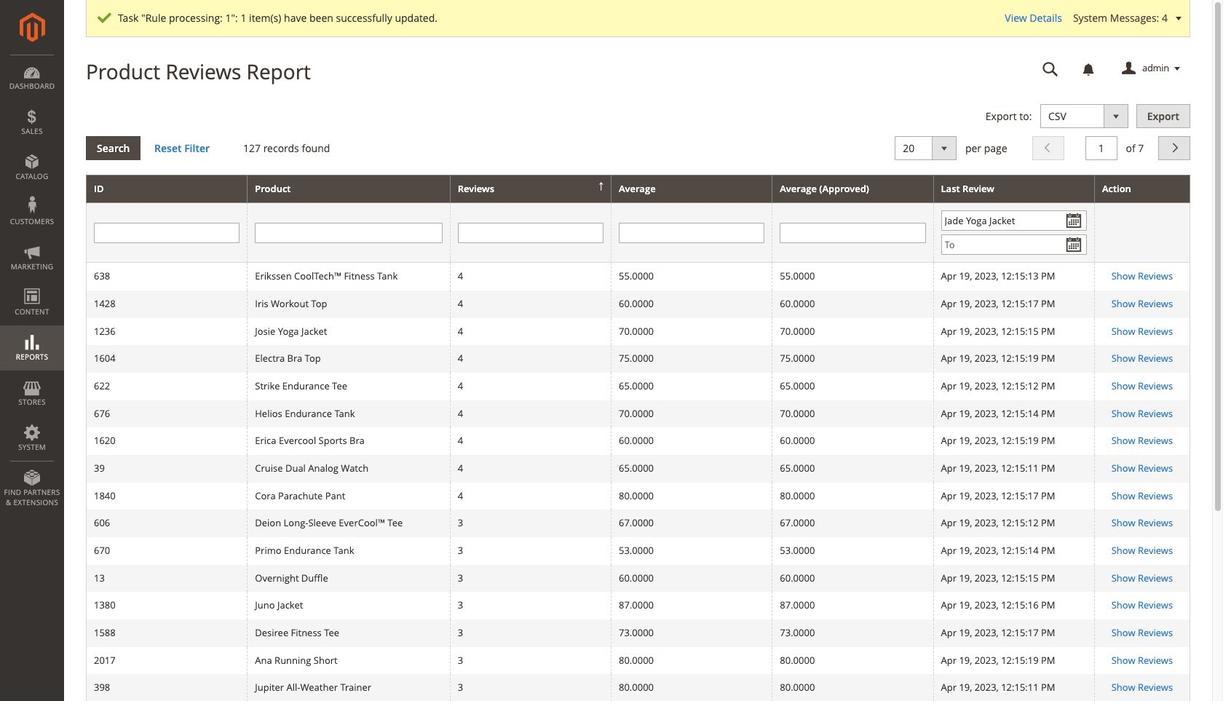 Task type: locate. For each thing, give the bounding box(es) containing it.
None text field
[[1033, 56, 1069, 82], [1086, 136, 1118, 160], [94, 223, 240, 243], [255, 223, 443, 243], [458, 223, 604, 243], [619, 223, 765, 243], [1033, 56, 1069, 82], [1086, 136, 1118, 160], [94, 223, 240, 243], [255, 223, 443, 243], [458, 223, 604, 243], [619, 223, 765, 243]]

None text field
[[780, 223, 926, 243]]

menu bar
[[0, 55, 64, 515]]



Task type: describe. For each thing, give the bounding box(es) containing it.
magento admin panel image
[[19, 12, 45, 42]]

From text field
[[942, 211, 1088, 231]]

To text field
[[942, 235, 1088, 255]]



Task type: vqa. For each thing, say whether or not it's contained in the screenshot.
To 'text box'
yes



